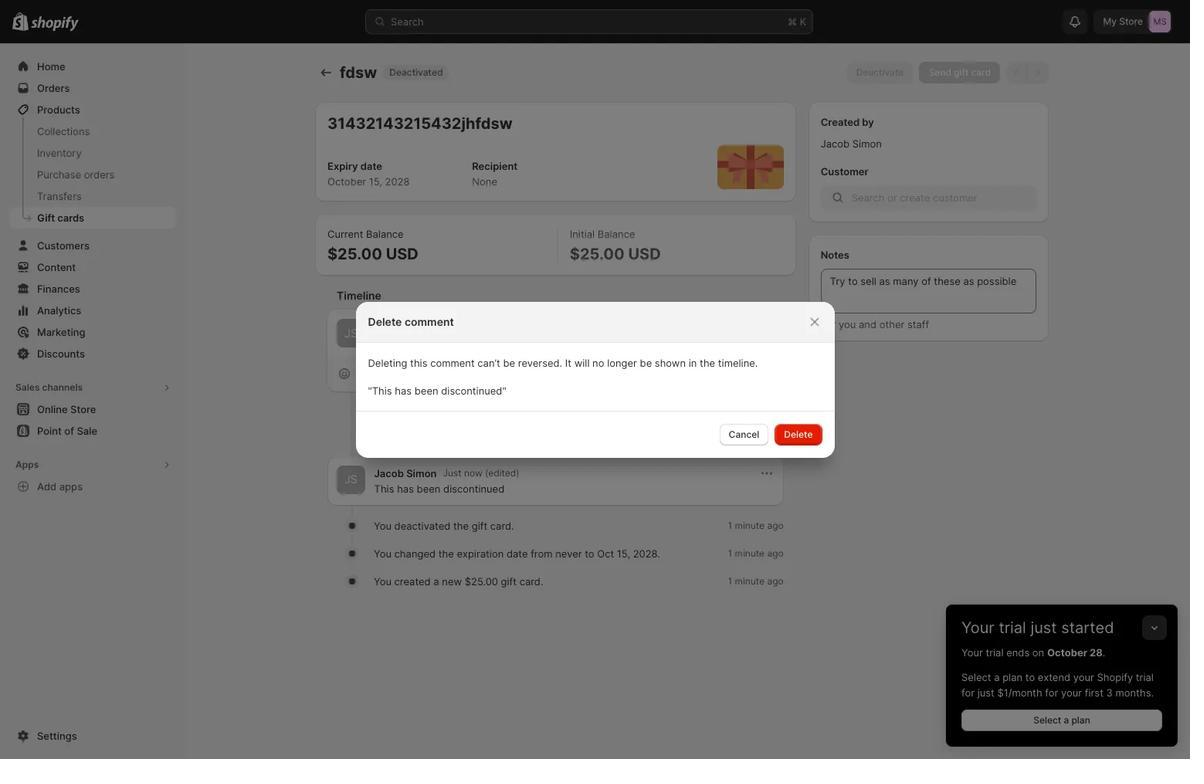 Task type: describe. For each thing, give the bounding box(es) containing it.
15, inside expiry date october 15, 2028
[[369, 175, 382, 188]]

1 1 minute ago from the top
[[728, 520, 784, 532]]

transfers
[[37, 190, 82, 202]]

months.
[[1116, 687, 1154, 699]]

cancel
[[729, 428, 760, 440]]

discontinued
[[444, 483, 505, 495]]

1 minute from the top
[[735, 520, 765, 532]]

gift cards
[[37, 212, 84, 224]]

Leave a comment... text field
[[375, 326, 775, 341]]

home
[[37, 60, 65, 73]]

created
[[394, 576, 431, 588]]

simon for jacob simon just now (edited) this has been discontinued
[[407, 468, 437, 480]]

31432143215432jhfdsw button
[[328, 114, 513, 133]]

started
[[1062, 619, 1114, 637]]

purchase orders
[[37, 168, 115, 181]]

fdsw
[[340, 63, 377, 82]]

longer
[[607, 357, 637, 369]]

apps button
[[9, 454, 176, 476]]

0 vertical spatial comment
[[405, 315, 454, 328]]

1 for card.
[[728, 576, 732, 587]]

first
[[1085, 687, 1104, 699]]

gift
[[37, 212, 55, 224]]

collections
[[37, 125, 90, 138]]

a for select a plan to extend your shopify trial for just $1/month for your first 3 months.
[[994, 671, 1000, 684]]

products
[[37, 104, 80, 116]]

purchase orders link
[[9, 164, 176, 185]]

trial for just
[[999, 619, 1027, 637]]

select a plan
[[1034, 715, 1091, 726]]

staff
[[908, 318, 930, 331]]

created by
[[821, 116, 874, 128]]

sales channels
[[15, 382, 83, 393]]

october inside your trial just started element
[[1048, 647, 1088, 659]]

1 vertical spatial your
[[1061, 687, 1082, 699]]

expiry
[[328, 160, 358, 172]]

cards
[[57, 212, 84, 224]]

0 horizontal spatial card.
[[490, 520, 514, 533]]

created
[[821, 116, 860, 128]]

timeline.
[[718, 357, 758, 369]]

your for your trial ends on october 28 .
[[962, 647, 983, 659]]

28
[[1090, 647, 1103, 659]]

by
[[862, 116, 874, 128]]

sales
[[15, 382, 40, 393]]

the inside delete comment dialog
[[700, 357, 716, 369]]

1 be from the left
[[503, 357, 515, 369]]

jacob simon
[[821, 138, 882, 150]]

your trial just started
[[962, 619, 1114, 637]]

1 vertical spatial comment
[[430, 357, 475, 369]]

date inside expiry date october 15, 2028
[[361, 160, 382, 172]]

the for date
[[439, 548, 454, 560]]

ago for card.
[[767, 576, 784, 587]]

jacob simon just now (edited) this has been discontinued
[[374, 468, 520, 495]]

transfers link
[[9, 185, 176, 207]]

current
[[328, 228, 363, 240]]

0 horizontal spatial a
[[434, 576, 439, 588]]

can't
[[478, 357, 501, 369]]

plan for select a plan to extend your shopify trial for just $1/month for your first 3 months.
[[1003, 671, 1023, 684]]

your trial just started element
[[946, 645, 1178, 747]]

1 minute ago for card.
[[728, 576, 784, 587]]

1 ago from the top
[[767, 520, 784, 532]]

31432143215432jhfdsw
[[328, 114, 513, 133]]

deactivated
[[390, 66, 443, 78]]

sales channels button
[[9, 377, 176, 399]]

0 horizontal spatial to
[[585, 548, 595, 560]]

this
[[410, 357, 428, 369]]

$1/month
[[998, 687, 1043, 699]]

just inside select a plan to extend your shopify trial for just $1/month for your first 3 months.
[[978, 687, 995, 699]]

select for select a plan to extend your shopify trial for just $1/month for your first 3 months.
[[962, 671, 992, 684]]

$25.00 for current balance $25.00 usd
[[328, 245, 382, 263]]

shopify
[[1097, 671, 1134, 684]]

you for you created a new $25.00 gift card.
[[374, 576, 392, 588]]

discounts link
[[9, 343, 176, 365]]

select for select a plan
[[1034, 715, 1062, 726]]

inventory
[[37, 147, 82, 159]]

home link
[[9, 56, 176, 77]]

add apps button
[[9, 476, 176, 498]]

initial balance $25.00 usd
[[570, 228, 661, 263]]

1 horizontal spatial $25.00
[[465, 576, 498, 588]]

2 avatar with initials j s image from the top
[[337, 466, 365, 494]]

you changed the expiration date from never to oct 15, 2028.
[[374, 548, 660, 560]]

balance for current balance $25.00 usd
[[366, 228, 404, 240]]

oct
[[597, 548, 614, 560]]

simon for jacob simon
[[853, 138, 882, 150]]

select a plan link
[[962, 710, 1163, 732]]

channels
[[42, 382, 83, 393]]

you for you changed the expiration date from never to oct 15, 2028.
[[374, 548, 392, 560]]

timeline
[[337, 289, 382, 302]]

to inside select a plan to extend your shopify trial for just $1/month for your first 3 months.
[[1026, 671, 1035, 684]]

been inside delete comment dialog
[[415, 384, 439, 397]]

notes
[[821, 249, 850, 261]]

been inside jacob simon just now (edited) this has been discontinued
[[417, 483, 441, 495]]

ends
[[1007, 647, 1030, 659]]

1 1 from the top
[[728, 520, 732, 532]]

for you and other staff
[[821, 318, 930, 331]]

for
[[821, 318, 836, 331]]

settings
[[37, 730, 77, 742]]

just
[[443, 468, 462, 479]]

has inside jacob simon just now (edited) this has been discontinued
[[397, 483, 414, 495]]

discounts
[[37, 348, 85, 360]]

reversed.
[[518, 357, 563, 369]]



Task type: vqa. For each thing, say whether or not it's contained in the screenshot.
"⌘ k"
yes



Task type: locate. For each thing, give the bounding box(es) containing it.
3 minute from the top
[[735, 576, 765, 587]]

balance
[[366, 228, 404, 240], [598, 228, 635, 240]]

you for you deactivated the gift card.
[[374, 520, 392, 533]]

october up extend
[[1048, 647, 1088, 659]]

select
[[962, 671, 992, 684], [1034, 715, 1062, 726]]

1 vertical spatial a
[[994, 671, 1000, 684]]

0 horizontal spatial select
[[962, 671, 992, 684]]

the down the you deactivated the gift card.
[[439, 548, 454, 560]]

your up your trial ends on october 28 .
[[962, 619, 995, 637]]

1 vertical spatial plan
[[1072, 715, 1091, 726]]

2 vertical spatial ago
[[767, 576, 784, 587]]

just inside your trial just started dropdown button
[[1031, 619, 1057, 637]]

trial up the "months."
[[1136, 671, 1154, 684]]

$25.00 down initial
[[570, 245, 625, 263]]

avatar with initials j s image
[[337, 319, 366, 348], [337, 466, 365, 494]]

2 1 from the top
[[728, 548, 732, 560]]

for down extend
[[1046, 687, 1059, 699]]

1 balance from the left
[[366, 228, 404, 240]]

0 vertical spatial your
[[962, 619, 995, 637]]

1 horizontal spatial for
[[1046, 687, 1059, 699]]

customer
[[821, 165, 869, 178]]

card. down from
[[520, 576, 544, 588]]

$25.00 for initial balance $25.00 usd
[[570, 245, 625, 263]]

delete for delete
[[784, 428, 813, 440]]

0 vertical spatial simon
[[853, 138, 882, 150]]

0 vertical spatial to
[[585, 548, 595, 560]]

1 vertical spatial simon
[[407, 468, 437, 480]]

3 you from the top
[[374, 576, 392, 588]]

trial inside select a plan to extend your shopify trial for just $1/month for your first 3 months.
[[1136, 671, 1154, 684]]

0 vertical spatial trial
[[999, 619, 1027, 637]]

0 vertical spatial ago
[[767, 520, 784, 532]]

1 vertical spatial october
[[1048, 647, 1088, 659]]

0 vertical spatial jacob
[[821, 138, 850, 150]]

trial
[[999, 619, 1027, 637], [986, 647, 1004, 659], [1136, 671, 1154, 684]]

delete button
[[775, 424, 822, 445]]

1 your from the top
[[962, 619, 995, 637]]

october inside expiry date october 15, 2028
[[328, 175, 366, 188]]

select a plan to extend your shopify trial for just $1/month for your first 3 months.
[[962, 671, 1154, 699]]

settings link
[[9, 725, 176, 747]]

recipient
[[472, 160, 518, 172]]

2 vertical spatial trial
[[1136, 671, 1154, 684]]

deleting this comment can't be reversed. it will no longer be shown in the timeline.
[[368, 357, 758, 369]]

add
[[37, 481, 57, 493]]

balance right initial
[[598, 228, 635, 240]]

new
[[442, 576, 462, 588]]

1 vertical spatial just
[[978, 687, 995, 699]]

simon inside jacob simon just now (edited) this has been discontinued
[[407, 468, 437, 480]]

1 horizontal spatial a
[[994, 671, 1000, 684]]

0 vertical spatial your
[[1074, 671, 1095, 684]]

2 vertical spatial you
[[374, 576, 392, 588]]

1 horizontal spatial october
[[1048, 647, 1088, 659]]

expiration
[[457, 548, 504, 560]]

1 vertical spatial 1 minute ago
[[728, 548, 784, 560]]

just left $1/month
[[978, 687, 995, 699]]

0 horizontal spatial simon
[[407, 468, 437, 480]]

for left $1/month
[[962, 687, 975, 699]]

delete
[[368, 315, 402, 328], [784, 428, 813, 440]]

delete comment dialog
[[0, 302, 1191, 458]]

plan
[[1003, 671, 1023, 684], [1072, 715, 1091, 726]]

and
[[859, 318, 877, 331]]

0 horizontal spatial october
[[328, 175, 366, 188]]

to
[[585, 548, 595, 560], [1026, 671, 1035, 684]]

1 vertical spatial card.
[[520, 576, 544, 588]]

1 vertical spatial trial
[[986, 647, 1004, 659]]

your left ends at the right bottom of the page
[[962, 647, 983, 659]]

a down select a plan to extend your shopify trial for just $1/month for your first 3 months.
[[1064, 715, 1069, 726]]

1 vertical spatial minute
[[735, 548, 765, 560]]

1 horizontal spatial usd
[[628, 245, 661, 263]]

discontinued"
[[441, 384, 507, 397]]

$25.00 inside current balance $25.00 usd
[[328, 245, 382, 263]]

select inside select a plan link
[[1034, 715, 1062, 726]]

3 1 from the top
[[728, 576, 732, 587]]

your up the "first"
[[1074, 671, 1095, 684]]

this
[[374, 483, 394, 495]]

2 ago from the top
[[767, 548, 784, 560]]

from
[[531, 548, 553, 560]]

1 vertical spatial jacob
[[374, 468, 404, 480]]

1 horizontal spatial simon
[[853, 138, 882, 150]]

1 horizontal spatial balance
[[598, 228, 635, 240]]

you down this
[[374, 520, 392, 533]]

15, right oct
[[617, 548, 630, 560]]

2 horizontal spatial a
[[1064, 715, 1069, 726]]

avatar with initials j s image left this
[[337, 466, 365, 494]]

2 you from the top
[[374, 548, 392, 560]]

you deactivated the gift card.
[[374, 520, 514, 533]]

purchase
[[37, 168, 81, 181]]

select down your trial ends on october 28 .
[[962, 671, 992, 684]]

2 vertical spatial 1 minute ago
[[728, 576, 784, 587]]

a inside select a plan to extend your shopify trial for just $1/month for your first 3 months.
[[994, 671, 1000, 684]]

k
[[800, 15, 807, 28]]

inventory link
[[9, 142, 176, 164]]

1 for never
[[728, 548, 732, 560]]

initial
[[570, 228, 595, 240]]

plan down the "first"
[[1072, 715, 1091, 726]]

products link
[[9, 99, 176, 121]]

15, left 2028
[[369, 175, 382, 188]]

1 horizontal spatial be
[[640, 357, 652, 369]]

1 horizontal spatial gift
[[501, 576, 517, 588]]

.
[[1103, 647, 1106, 659]]

simon left just on the left bottom
[[407, 468, 437, 480]]

plan up $1/month
[[1003, 671, 1023, 684]]

1 vertical spatial to
[[1026, 671, 1035, 684]]

it
[[565, 357, 572, 369]]

⌘ k
[[788, 15, 807, 28]]

to up $1/month
[[1026, 671, 1035, 684]]

1 minute ago
[[728, 520, 784, 532], [728, 548, 784, 560], [728, 576, 784, 587]]

1 vertical spatial select
[[1034, 715, 1062, 726]]

a up $1/month
[[994, 671, 1000, 684]]

usd for current balance $25.00 usd
[[386, 245, 419, 263]]

comment up "this has been discontinued"
[[430, 357, 475, 369]]

0 vertical spatial avatar with initials j s image
[[337, 319, 366, 348]]

0 horizontal spatial balance
[[366, 228, 404, 240]]

1 vertical spatial delete
[[784, 428, 813, 440]]

1 horizontal spatial jacob
[[821, 138, 850, 150]]

1 horizontal spatial card.
[[520, 576, 544, 588]]

a
[[434, 576, 439, 588], [994, 671, 1000, 684], [1064, 715, 1069, 726]]

balance inside initial balance $25.00 usd
[[598, 228, 635, 240]]

minute for card.
[[735, 576, 765, 587]]

october
[[328, 175, 366, 188], [1048, 647, 1088, 659]]

"this has been discontinued"
[[368, 384, 507, 397]]

0 vertical spatial the
[[700, 357, 716, 369]]

select inside select a plan to extend your shopify trial for just $1/month for your first 3 months.
[[962, 671, 992, 684]]

1 horizontal spatial delete
[[784, 428, 813, 440]]

0 horizontal spatial delete
[[368, 315, 402, 328]]

plan for select a plan
[[1072, 715, 1091, 726]]

(edited)
[[485, 468, 520, 479]]

1 horizontal spatial date
[[507, 548, 528, 560]]

0 vertical spatial select
[[962, 671, 992, 684]]

2 vertical spatial 1
[[728, 576, 732, 587]]

$25.00
[[328, 245, 382, 263], [570, 245, 625, 263], [465, 576, 498, 588]]

0 vertical spatial card.
[[490, 520, 514, 533]]

0 vertical spatial a
[[434, 576, 439, 588]]

0 horizontal spatial for
[[962, 687, 975, 699]]

0 horizontal spatial $25.00
[[328, 245, 382, 263]]

trial left ends at the right bottom of the page
[[986, 647, 1004, 659]]

2 for from the left
[[1046, 687, 1059, 699]]

has right this
[[397, 483, 414, 495]]

1 horizontal spatial to
[[1026, 671, 1035, 684]]

deactivated
[[394, 520, 451, 533]]

changed
[[394, 548, 436, 560]]

on
[[1033, 647, 1045, 659]]

delete down timeline
[[368, 315, 402, 328]]

has inside delete comment dialog
[[395, 384, 412, 397]]

cancel button
[[720, 424, 769, 445]]

0 horizontal spatial usd
[[386, 245, 419, 263]]

delete for delete comment
[[368, 315, 402, 328]]

0 vertical spatial 15,
[[369, 175, 382, 188]]

be
[[503, 357, 515, 369], [640, 357, 652, 369]]

simon
[[853, 138, 882, 150], [407, 468, 437, 480]]

2 vertical spatial a
[[1064, 715, 1069, 726]]

1 horizontal spatial plan
[[1072, 715, 1091, 726]]

0 vertical spatial minute
[[735, 520, 765, 532]]

a for select a plan
[[1064, 715, 1069, 726]]

0 horizontal spatial be
[[503, 357, 515, 369]]

other
[[880, 318, 905, 331]]

jacob up this
[[374, 468, 404, 480]]

0 horizontal spatial gift
[[472, 520, 488, 533]]

extend
[[1038, 671, 1071, 684]]

3 ago from the top
[[767, 576, 784, 587]]

0 horizontal spatial just
[[978, 687, 995, 699]]

never
[[556, 548, 582, 560]]

0 vertical spatial gift
[[472, 520, 488, 533]]

now
[[464, 468, 483, 479]]

date left from
[[507, 548, 528, 560]]

search
[[391, 15, 424, 28]]

1 vertical spatial avatar with initials j s image
[[337, 466, 365, 494]]

usd inside current balance $25.00 usd
[[386, 245, 419, 263]]

1 vertical spatial the
[[453, 520, 469, 533]]

will
[[575, 357, 590, 369]]

apps
[[15, 459, 39, 470]]

card. up you changed the expiration date from never to oct 15, 2028.
[[490, 520, 514, 533]]

delete inside button
[[784, 428, 813, 440]]

jacob for jacob simon just now (edited) this has been discontinued
[[374, 468, 404, 480]]

the right in on the right
[[700, 357, 716, 369]]

you created a new $25.00 gift card.
[[374, 576, 544, 588]]

a left new
[[434, 576, 439, 588]]

usd inside initial balance $25.00 usd
[[628, 245, 661, 263]]

been down this
[[415, 384, 439, 397]]

1 horizontal spatial just
[[1031, 619, 1057, 637]]

delete right cancel
[[784, 428, 813, 440]]

your left the "first"
[[1061, 687, 1082, 699]]

be right can't
[[503, 357, 515, 369]]

your inside your trial just started dropdown button
[[962, 619, 995, 637]]

1 minute ago for never
[[728, 548, 784, 560]]

gift cards link
[[9, 207, 176, 229]]

date
[[361, 160, 382, 172], [507, 548, 528, 560]]

ago for never
[[767, 548, 784, 560]]

1 horizontal spatial 15,
[[617, 548, 630, 560]]

just up on
[[1031, 619, 1057, 637]]

$25.00 down current
[[328, 245, 382, 263]]

gift up expiration
[[472, 520, 488, 533]]

shown
[[655, 357, 686, 369]]

1 vertical spatial 15,
[[617, 548, 630, 560]]

for
[[962, 687, 975, 699], [1046, 687, 1059, 699]]

2 horizontal spatial $25.00
[[570, 245, 625, 263]]

0 vertical spatial october
[[328, 175, 366, 188]]

0 vertical spatial 1
[[728, 520, 732, 532]]

your trial ends on october 28 .
[[962, 647, 1106, 659]]

1 usd from the left
[[386, 245, 419, 263]]

2 minute from the top
[[735, 548, 765, 560]]

1 avatar with initials j s image from the top
[[337, 319, 366, 348]]

"this
[[368, 384, 392, 397]]

select down select a plan to extend your shopify trial for just $1/month for your first 3 months.
[[1034, 715, 1062, 726]]

0 vertical spatial you
[[374, 520, 392, 533]]

collections link
[[9, 121, 176, 142]]

1 vertical spatial been
[[417, 483, 441, 495]]

2 vertical spatial minute
[[735, 576, 765, 587]]

jacob down created on the top of the page
[[821, 138, 850, 150]]

1 you from the top
[[374, 520, 392, 533]]

october down expiry
[[328, 175, 366, 188]]

you
[[374, 520, 392, 533], [374, 548, 392, 560], [374, 576, 392, 588]]

the up expiration
[[453, 520, 469, 533]]

1 vertical spatial gift
[[501, 576, 517, 588]]

1 for from the left
[[962, 687, 975, 699]]

$25.00 inside initial balance $25.00 usd
[[570, 245, 625, 263]]

2 your from the top
[[962, 647, 983, 659]]

0 horizontal spatial 15,
[[369, 175, 382, 188]]

your
[[1074, 671, 1095, 684], [1061, 687, 1082, 699]]

you left created
[[374, 576, 392, 588]]

usd for initial balance $25.00 usd
[[628, 245, 661, 263]]

jacob inside jacob simon just now (edited) this has been discontinued
[[374, 468, 404, 480]]

2 1 minute ago from the top
[[728, 548, 784, 560]]

0 vertical spatial been
[[415, 384, 439, 397]]

you left changed
[[374, 548, 392, 560]]

0 vertical spatial plan
[[1003, 671, 1023, 684]]

3 1 minute ago from the top
[[728, 576, 784, 587]]

has right "this on the bottom of page
[[395, 384, 412, 397]]

1 horizontal spatial select
[[1034, 715, 1062, 726]]

1 vertical spatial has
[[397, 483, 414, 495]]

jacob for jacob simon
[[821, 138, 850, 150]]

orders
[[84, 168, 115, 181]]

$25.00 down expiration
[[465, 576, 498, 588]]

date right expiry
[[361, 160, 382, 172]]

been up deactivated
[[417, 483, 441, 495]]

expiry date october 15, 2028
[[328, 160, 410, 188]]

in
[[689, 357, 697, 369]]

3
[[1107, 687, 1113, 699]]

plan inside select a plan link
[[1072, 715, 1091, 726]]

you
[[839, 318, 856, 331]]

2 be from the left
[[640, 357, 652, 369]]

1 vertical spatial you
[[374, 548, 392, 560]]

1 vertical spatial your
[[962, 647, 983, 659]]

1 vertical spatial date
[[507, 548, 528, 560]]

current balance $25.00 usd
[[328, 228, 419, 263]]

0 vertical spatial just
[[1031, 619, 1057, 637]]

0 vertical spatial delete
[[368, 315, 402, 328]]

0 vertical spatial 1 minute ago
[[728, 520, 784, 532]]

0 horizontal spatial date
[[361, 160, 382, 172]]

the
[[700, 357, 716, 369], [453, 520, 469, 533], [439, 548, 454, 560]]

2 usd from the left
[[628, 245, 661, 263]]

1 vertical spatial 1
[[728, 548, 732, 560]]

0 horizontal spatial plan
[[1003, 671, 1023, 684]]

2028
[[385, 175, 410, 188]]

your for your trial just started
[[962, 619, 995, 637]]

0 vertical spatial has
[[395, 384, 412, 397]]

⌘
[[788, 15, 797, 28]]

recipient none
[[472, 160, 518, 188]]

your inside your trial just started element
[[962, 647, 983, 659]]

deleting
[[368, 357, 407, 369]]

gift down you changed the expiration date from never to oct 15, 2028.
[[501, 576, 517, 588]]

simon down by
[[853, 138, 882, 150]]

to left oct
[[585, 548, 595, 560]]

2 vertical spatial the
[[439, 548, 454, 560]]

0 vertical spatial date
[[361, 160, 382, 172]]

1 vertical spatial ago
[[767, 548, 784, 560]]

balance for initial balance $25.00 usd
[[598, 228, 635, 240]]

plan inside select a plan to extend your shopify trial for just $1/month for your first 3 months.
[[1003, 671, 1023, 684]]

minute for never
[[735, 548, 765, 560]]

been
[[415, 384, 439, 397], [417, 483, 441, 495]]

shopify image
[[31, 16, 79, 31]]

trial for ends
[[986, 647, 1004, 659]]

balance inside current balance $25.00 usd
[[366, 228, 404, 240]]

trial inside dropdown button
[[999, 619, 1027, 637]]

be right longer
[[640, 357, 652, 369]]

the for card.
[[453, 520, 469, 533]]

trial up ends at the right bottom of the page
[[999, 619, 1027, 637]]

avatar with initials j s image down timeline
[[337, 319, 366, 348]]

balance right current
[[366, 228, 404, 240]]

2 balance from the left
[[598, 228, 635, 240]]

comment up this
[[405, 315, 454, 328]]

0 horizontal spatial jacob
[[374, 468, 404, 480]]



